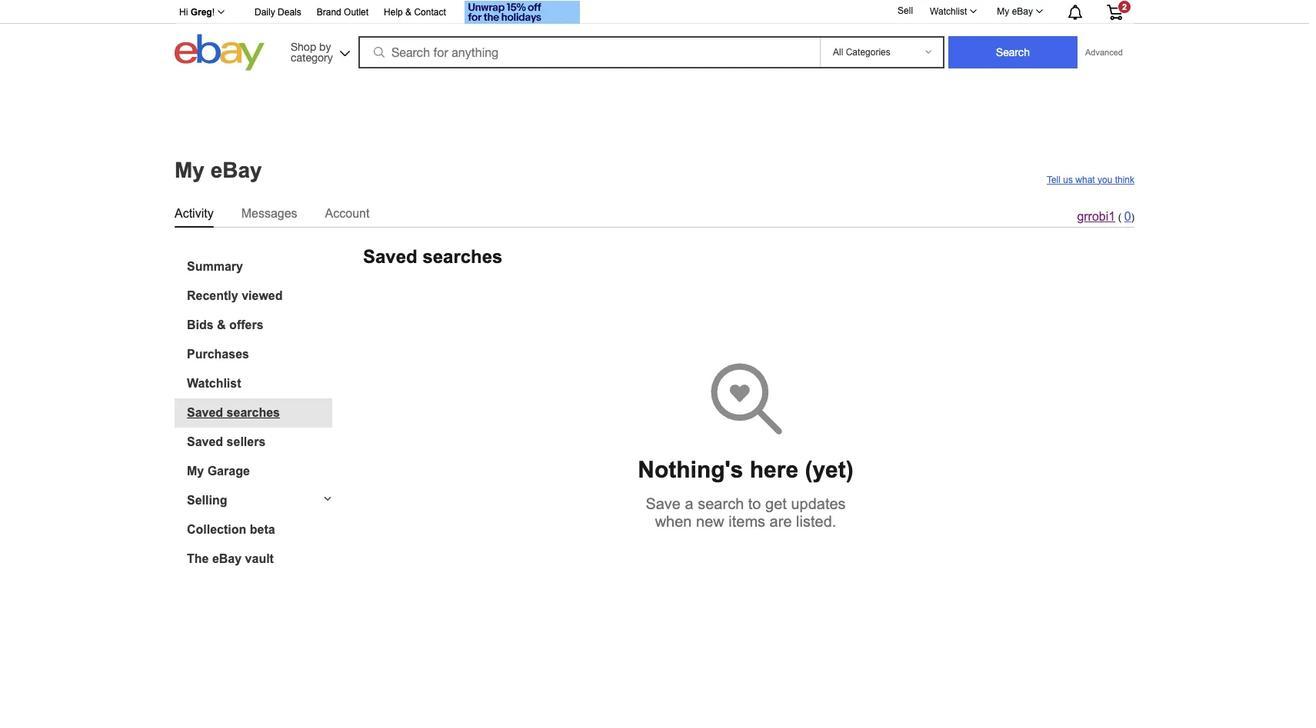 Task type: vqa. For each thing, say whether or not it's contained in the screenshot.
get
yes



Task type: locate. For each thing, give the bounding box(es) containing it.
1 vertical spatial saved
[[187, 406, 223, 419]]

my
[[997, 6, 1010, 17], [175, 158, 205, 182], [187, 464, 204, 477]]

0 vertical spatial my
[[997, 6, 1010, 17]]

a
[[685, 496, 694, 513]]

what
[[1076, 174, 1095, 185]]

0 vertical spatial &
[[406, 7, 412, 18]]

0 horizontal spatial watchlist link
[[187, 377, 332, 390]]

help & contact link
[[384, 5, 446, 22]]

watchlist link
[[922, 2, 984, 21], [187, 377, 332, 390]]

saved searches
[[363, 246, 503, 267], [187, 406, 280, 419]]

1 vertical spatial my ebay
[[175, 158, 262, 182]]

my for my ebay 'link'
[[997, 6, 1010, 17]]

1 horizontal spatial saved searches
[[363, 246, 503, 267]]

messages link
[[241, 204, 297, 224]]

outlet
[[344, 7, 369, 18]]

0 vertical spatial ebay
[[1012, 6, 1033, 17]]

1 horizontal spatial &
[[406, 7, 412, 18]]

save a search to get updates when new items are listed.
[[646, 496, 846, 530]]

offers
[[229, 318, 264, 331]]

watchlist link up saved searches link
[[187, 377, 332, 390]]

saved up my garage
[[187, 435, 223, 448]]

& right 'bids'
[[217, 318, 226, 331]]

saved searches link
[[187, 406, 332, 420]]

1 vertical spatial &
[[217, 318, 226, 331]]

1 vertical spatial watchlist
[[187, 377, 241, 390]]

save
[[646, 496, 681, 513]]

tell
[[1047, 174, 1061, 185]]

purchases
[[187, 347, 249, 360]]

0 horizontal spatial watchlist
[[187, 377, 241, 390]]

watchlist right sell link
[[930, 6, 967, 17]]

new
[[696, 514, 725, 530]]

recently
[[187, 289, 238, 302]]

garage
[[207, 464, 250, 477]]

2 vertical spatial saved
[[187, 435, 223, 448]]

selling button
[[175, 494, 332, 507]]

daily deals
[[255, 7, 301, 18]]

search
[[698, 496, 744, 513]]

searches
[[423, 246, 503, 267], [227, 406, 280, 419]]

None submit
[[949, 36, 1078, 68]]

account
[[325, 207, 370, 220]]

bids & offers
[[187, 318, 264, 331]]

watchlist down the "purchases"
[[187, 377, 241, 390]]

0 vertical spatial watchlist
[[930, 6, 967, 17]]

1 vertical spatial searches
[[227, 406, 280, 419]]

saved
[[363, 246, 418, 267], [187, 406, 223, 419], [187, 435, 223, 448]]

watchlist link right sell link
[[922, 2, 984, 21]]

shop
[[291, 40, 316, 53]]

1 horizontal spatial watchlist
[[930, 6, 967, 17]]

watchlist
[[930, 6, 967, 17], [187, 377, 241, 390]]

Search for anything text field
[[361, 38, 817, 67]]

0 horizontal spatial saved searches
[[187, 406, 280, 419]]

ebay inside my ebay 'link'
[[1012, 6, 1033, 17]]

0 vertical spatial saved
[[363, 246, 418, 267]]

my inside 'link'
[[997, 6, 1010, 17]]

& for bids
[[217, 318, 226, 331]]

account link
[[325, 204, 370, 224]]

shop by category button
[[284, 34, 353, 67]]

hi greg !
[[179, 7, 215, 18]]

get
[[766, 496, 787, 513]]

1 horizontal spatial searches
[[423, 246, 503, 267]]

saved for "saved sellers" link
[[187, 435, 223, 448]]

2 vertical spatial ebay
[[212, 552, 242, 565]]

1 vertical spatial watchlist link
[[187, 377, 332, 390]]

the ebay vault
[[187, 552, 274, 565]]

0 horizontal spatial searches
[[227, 406, 280, 419]]

collection beta
[[187, 523, 275, 536]]

1 horizontal spatial my ebay
[[997, 6, 1033, 17]]

greg
[[191, 7, 212, 18]]

1 vertical spatial saved searches
[[187, 406, 280, 419]]

tell us what you think link
[[1047, 174, 1135, 185]]

my garage link
[[187, 464, 332, 478]]

us
[[1064, 174, 1073, 185]]

& inside nothing's here (yet) main content
[[217, 318, 226, 331]]

hi
[[179, 7, 188, 18]]

brand outlet link
[[317, 5, 369, 22]]

&
[[406, 7, 412, 18], [217, 318, 226, 331]]

daily
[[255, 7, 275, 18]]

saved up saved sellers
[[187, 406, 223, 419]]

my ebay
[[997, 6, 1033, 17], [175, 158, 262, 182]]

updates
[[791, 496, 846, 513]]

my for my garage link
[[187, 464, 204, 477]]

ebay for my ebay 'link'
[[1012, 6, 1033, 17]]

& right help
[[406, 7, 412, 18]]

sell link
[[891, 6, 920, 16]]

0 vertical spatial searches
[[423, 246, 503, 267]]

1 vertical spatial my
[[175, 158, 205, 182]]

the ebay vault link
[[187, 552, 332, 566]]

saved for saved searches link
[[187, 406, 223, 419]]

& inside the account navigation
[[406, 7, 412, 18]]

0 horizontal spatial my ebay
[[175, 158, 262, 182]]

when
[[655, 514, 692, 530]]

saved down account link
[[363, 246, 418, 267]]

ebay
[[1012, 6, 1033, 17], [211, 158, 262, 182], [212, 552, 242, 565]]

here
[[750, 457, 799, 483]]

(
[[1119, 211, 1122, 223]]

nothing's here (yet) main content
[[6, 75, 1303, 706]]

0 horizontal spatial &
[[217, 318, 226, 331]]

1 horizontal spatial watchlist link
[[922, 2, 984, 21]]

get an extra 15% off image
[[465, 1, 580, 24]]

summary
[[187, 260, 243, 273]]

1 vertical spatial ebay
[[211, 158, 262, 182]]

vault
[[245, 552, 274, 565]]

0 vertical spatial my ebay
[[997, 6, 1033, 17]]

2 vertical spatial my
[[187, 464, 204, 477]]



Task type: describe. For each thing, give the bounding box(es) containing it.
activity
[[175, 207, 214, 220]]

watchlist inside the account navigation
[[930, 6, 967, 17]]

category
[[291, 51, 333, 63]]

to
[[749, 496, 761, 513]]

deals
[[278, 7, 301, 18]]

by
[[319, 40, 331, 53]]

nothing's
[[638, 457, 744, 483]]

my garage
[[187, 464, 250, 477]]

selling
[[187, 494, 227, 507]]

shop by category banner
[[171, 0, 1135, 75]]

none submit inside shop by category banner
[[949, 36, 1078, 68]]

recently viewed
[[187, 289, 283, 302]]

0
[[1125, 210, 1132, 223]]

messages
[[241, 207, 297, 220]]

watchlist inside nothing's here (yet) main content
[[187, 377, 241, 390]]

collection beta link
[[187, 523, 332, 537]]

my ebay link
[[989, 2, 1050, 21]]

0 vertical spatial saved searches
[[363, 246, 503, 267]]

)
[[1132, 211, 1135, 223]]

listed.
[[796, 514, 837, 530]]

saved sellers link
[[187, 435, 332, 449]]

the
[[187, 552, 209, 565]]

& for help
[[406, 7, 412, 18]]

help & contact
[[384, 7, 446, 18]]

grrobi1 ( 0 )
[[1077, 210, 1135, 223]]

2 link
[[1098, 0, 1133, 22]]

purchases link
[[187, 347, 332, 361]]

recently viewed link
[[187, 289, 332, 303]]

advanced link
[[1078, 37, 1131, 68]]

beta
[[250, 523, 275, 536]]

items
[[729, 514, 766, 530]]

viewed
[[242, 289, 283, 302]]

shop by category
[[291, 40, 333, 63]]

my ebay inside nothing's here (yet) main content
[[175, 158, 262, 182]]

account navigation
[[171, 0, 1135, 26]]

ebay for the ebay vault link
[[212, 552, 242, 565]]

my ebay inside 'link'
[[997, 6, 1033, 17]]

bids & offers link
[[187, 318, 332, 332]]

sellers
[[227, 435, 266, 448]]

brand
[[317, 7, 341, 18]]

bids
[[187, 318, 214, 331]]

grrobi1
[[1077, 210, 1116, 223]]

are
[[770, 514, 792, 530]]

nothing's here (yet)
[[638, 457, 854, 483]]

collection
[[187, 523, 246, 536]]

tell us what you think
[[1047, 174, 1135, 185]]

you
[[1098, 174, 1113, 185]]

advanced
[[1086, 48, 1123, 57]]

sell
[[898, 6, 913, 16]]

summary link
[[187, 260, 332, 274]]

contact
[[414, 7, 446, 18]]

activity link
[[175, 204, 214, 224]]

brand outlet
[[317, 7, 369, 18]]

0 link
[[1125, 210, 1132, 223]]

think
[[1115, 174, 1135, 185]]

daily deals link
[[255, 5, 301, 22]]

(yet)
[[805, 457, 854, 483]]

saved sellers
[[187, 435, 266, 448]]

!
[[212, 7, 215, 18]]

grrobi1 link
[[1077, 210, 1116, 223]]

2
[[1123, 2, 1127, 12]]

help
[[384, 7, 403, 18]]

0 vertical spatial watchlist link
[[922, 2, 984, 21]]



